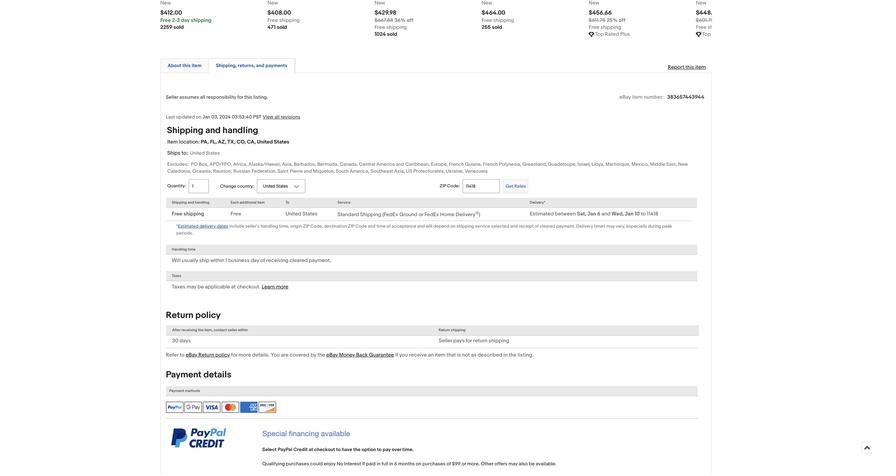 Task type: locate. For each thing, give the bounding box(es) containing it.
ships to:
[[167, 150, 188, 157]]

Quantity: text field
[[189, 180, 209, 193]]

the left item,
[[198, 328, 204, 333]]

payment details
[[166, 370, 231, 381]]

0 vertical spatial or
[[419, 212, 423, 218]]

policy up item,
[[195, 311, 221, 321]]

Top Rated Plus text field
[[595, 31, 630, 38], [702, 31, 737, 38]]

within left '1' in the left of the page
[[210, 258, 224, 264]]

seller down return shipping
[[439, 338, 452, 345]]

states down fl,
[[206, 150, 220, 156]]

item for each additional item
[[257, 200, 265, 205]]

ebay
[[619, 94, 631, 100], [186, 352, 197, 359], [326, 352, 338, 359]]

0 horizontal spatial return
[[166, 311, 193, 321]]

covered
[[290, 352, 309, 359]]

0 horizontal spatial delivery
[[456, 212, 475, 218]]

this right report
[[685, 64, 694, 71]]

$667.88 36% off free shipping 1024 sold
[[375, 17, 413, 37]]

1 horizontal spatial top
[[702, 31, 711, 37]]

2 rated from the left
[[712, 31, 726, 37]]

sold right 255
[[492, 24, 502, 30]]

1 horizontal spatial jan
[[588, 211, 596, 218]]

0 vertical spatial 6
[[597, 211, 600, 218]]

select paypal credit at checkout to have the option to pay over time.
[[262, 447, 413, 453]]

periods.
[[176, 231, 193, 236]]

1 top rated plus text field from the left
[[595, 31, 630, 38]]

cleared down origin
[[290, 258, 308, 264]]

states down view all revisions link
[[274, 139, 289, 145]]

top rated plus for $456.66
[[595, 31, 630, 37]]

within right seller on the left of the page
[[238, 328, 248, 333]]

0 vertical spatial be
[[197, 284, 204, 291]]

and inside button
[[256, 63, 264, 68]]

day inside free 2-3 day shipping 2259 sold
[[181, 17, 190, 24]]

country:
[[237, 184, 254, 189]]

0 horizontal spatial or
[[419, 212, 423, 218]]

or
[[419, 212, 423, 218], [462, 462, 466, 468]]

if left you
[[395, 352, 398, 359]]

service
[[475, 224, 490, 229]]

an
[[428, 352, 434, 359]]

all right view
[[275, 114, 280, 120]]

states
[[274, 139, 289, 145], [206, 150, 220, 156], [302, 211, 317, 218]]

shipping left the service
[[456, 224, 474, 229]]

origin
[[290, 224, 302, 229]]

this inside button
[[182, 63, 191, 68]]

1 horizontal spatial time
[[376, 224, 386, 229]]

delivery left )
[[456, 212, 475, 218]]

0 horizontal spatial top rated plus
[[595, 31, 630, 37]]

2 horizontal spatial on
[[450, 224, 455, 229]]

time up usually
[[188, 247, 195, 252]]

0 vertical spatial receiving
[[266, 258, 288, 264]]

item
[[192, 63, 202, 68], [695, 64, 706, 71], [632, 94, 643, 100], [257, 200, 265, 205], [435, 352, 445, 359]]

1 vertical spatial payment
[[169, 389, 184, 394]]

alaska/hawaii,
[[248, 161, 281, 167]]

0 horizontal spatial estimated
[[178, 224, 199, 229]]

2 vertical spatial shipping
[[360, 212, 381, 218]]

1 horizontal spatial at
[[309, 447, 313, 453]]

free shipping text field for $429.98
[[375, 24, 407, 31]]

off inside $667.88 36% off free shipping 1024 sold
[[407, 17, 413, 24]]

1 vertical spatial be
[[529, 462, 535, 468]]

cleared
[[540, 224, 555, 229], [290, 258, 308, 264]]

6 up times
[[597, 211, 600, 218]]

2259 sold text field
[[160, 24, 184, 31]]

united states up origin
[[285, 211, 317, 218]]

shipping down $408.00 text field
[[279, 17, 300, 24]]

0 vertical spatial handling
[[223, 125, 258, 136]]

include
[[229, 224, 244, 229]]

guarantee
[[369, 352, 394, 359]]

0 horizontal spatial jan
[[203, 114, 210, 120]]

pays
[[453, 338, 465, 345]]

rated for $456.66
[[605, 31, 619, 37]]

1 vertical spatial delivery
[[576, 224, 593, 229]]

day right 3
[[181, 17, 190, 24]]

jan
[[203, 114, 210, 120], [588, 211, 596, 218], [625, 211, 633, 218]]

purchases down credit
[[286, 462, 309, 468]]

2 plus from the left
[[727, 31, 737, 37]]

estimated up the periods.
[[178, 224, 199, 229]]

refer to ebay return policy for more details. you are covered by the ebay money back guarantee if you receive an item that is not as described in the listing.
[[166, 352, 533, 359]]

ships
[[167, 150, 180, 157]]

shipping down $601.75 in the top right of the page
[[708, 24, 728, 30]]

shipping up code
[[360, 212, 381, 218]]

visa image
[[203, 402, 220, 414]]

Free shipping text field
[[267, 17, 300, 24], [375, 24, 407, 31], [696, 24, 728, 31]]

special financing available
[[262, 430, 350, 439]]

1 horizontal spatial cleared
[[540, 224, 555, 229]]

listing.
[[253, 94, 268, 100], [518, 352, 533, 359]]

2 top rated plus from the left
[[702, 31, 737, 37]]

2 off from the left
[[619, 17, 625, 24]]

free inside $601.75 free shipping
[[696, 24, 706, 30]]

free shipping 255 sold
[[482, 17, 514, 30]]

top down $611.75 25% off free shipping
[[595, 31, 604, 37]]

plus down $601.75 text field
[[727, 31, 737, 37]]

sat,
[[577, 211, 586, 218]]

sold inside free shipping 255 sold
[[492, 24, 502, 30]]

may
[[606, 224, 615, 229], [186, 284, 196, 291], [509, 462, 518, 468]]

0 vertical spatial listing.
[[253, 94, 268, 100]]

0 vertical spatial within
[[210, 258, 224, 264]]

handling up 'co,'
[[223, 125, 258, 136]]

for right responsibility
[[237, 94, 243, 100]]

25%
[[607, 17, 618, 24]]

free up 1024
[[375, 24, 385, 30]]

cleared right receipt
[[540, 224, 555, 229]]

0 horizontal spatial all
[[200, 94, 205, 100]]

1 horizontal spatial listing.
[[518, 352, 533, 359]]

free shipping 471 sold
[[267, 17, 300, 30]]

1 off from the left
[[407, 17, 413, 24]]

2 horizontal spatial handling
[[261, 224, 278, 229]]

learn
[[262, 284, 275, 291]]

on right months
[[416, 462, 421, 468]]

shipping down $464.00
[[493, 17, 514, 24]]

0 horizontal spatial seller
[[166, 94, 178, 100]]

purchases left $99
[[422, 462, 446, 468]]

item inside button
[[192, 63, 202, 68]]

0 vertical spatial asia,
[[282, 161, 293, 167]]

this right about
[[182, 63, 191, 68]]

1 top from the left
[[595, 31, 604, 37]]

receiving up days
[[181, 328, 197, 333]]

oceania,
[[192, 168, 212, 174]]

free down $611.75
[[589, 24, 599, 30]]

be left applicable
[[197, 284, 204, 291]]

Free shipping text field
[[482, 17, 514, 24], [589, 24, 621, 31]]

zip left code
[[348, 224, 354, 229]]

payment. down code,
[[309, 258, 331, 264]]

sold right 1024
[[387, 31, 397, 37]]

destination
[[324, 224, 347, 229]]

top rated plus down $611.75 25% off free shipping
[[595, 31, 630, 37]]

0 horizontal spatial day
[[181, 17, 190, 24]]

1 horizontal spatial all
[[275, 114, 280, 120]]

1 vertical spatial time
[[188, 247, 195, 252]]

1 horizontal spatial estimated
[[530, 211, 554, 218]]

be
[[197, 284, 204, 291], [529, 462, 535, 468]]

plus for $456.66
[[620, 31, 630, 37]]

0 horizontal spatial rated
[[605, 31, 619, 37]]

shipping
[[191, 17, 211, 24], [279, 17, 300, 24], [493, 17, 514, 24], [386, 24, 407, 30], [601, 24, 621, 30], [708, 24, 728, 30], [183, 211, 204, 218], [456, 224, 474, 229], [451, 328, 465, 333], [489, 338, 509, 345]]

None text field
[[160, 0, 171, 6], [375, 0, 385, 6], [589, 0, 599, 6], [160, 0, 171, 6], [375, 0, 385, 6], [589, 0, 599, 6]]

tab list
[[160, 57, 712, 73]]

for down seller on the left of the page
[[231, 352, 237, 359]]

0 vertical spatial on
[[196, 114, 201, 120]]

top rated plus text field for $456.66
[[595, 31, 630, 38]]

1 taxes from the top
[[172, 274, 181, 279]]

united up origin
[[285, 211, 301, 218]]

caledonia,
[[167, 168, 191, 174]]

shipping, returns, and payments
[[216, 63, 287, 68]]

0 vertical spatial at
[[231, 284, 236, 291]]

russian
[[233, 168, 251, 174]]

1 rated from the left
[[605, 31, 619, 37]]

1 vertical spatial estimated
[[178, 224, 199, 229]]

be right "also"
[[529, 462, 535, 468]]

1 horizontal spatial payment.
[[556, 224, 575, 229]]

handling down quantity: text field
[[195, 200, 209, 205]]

1 horizontal spatial purchases
[[422, 462, 446, 468]]

sold inside free 2-3 day shipping 2259 sold
[[173, 24, 184, 30]]

rated down $611.75 25% off free shipping
[[605, 31, 619, 37]]

and right code
[[368, 224, 375, 229]]

get
[[506, 184, 513, 189]]

2 horizontal spatial return
[[439, 328, 450, 333]]

1 french from the left
[[449, 161, 464, 167]]

2 vertical spatial for
[[231, 352, 237, 359]]

report this item link
[[664, 60, 709, 74]]

0 vertical spatial delivery
[[456, 212, 475, 218]]

day right business
[[251, 258, 259, 264]]

learn more link
[[262, 284, 288, 291]]

of left $99
[[447, 462, 451, 468]]

0 horizontal spatial states
[[206, 150, 220, 156]]

0 horizontal spatial at
[[231, 284, 236, 291]]

free inside free 2-3 day shipping 2259 sold
[[160, 17, 171, 24]]

0 vertical spatial states
[[274, 139, 289, 145]]

or left fedex
[[419, 212, 423, 218]]

1 horizontal spatial or
[[462, 462, 466, 468]]

383657443944
[[667, 94, 704, 100]]

0 vertical spatial may
[[606, 224, 615, 229]]

and up fl,
[[205, 125, 221, 136]]

0 horizontal spatial purchases
[[286, 462, 309, 468]]

$412.00 text field
[[160, 9, 182, 16]]

cleared inside include seller's handling time, origin zip code, destination zip code and time of acceptance and will depend on shipping service selected and receipt of cleared payment. delivery times may vary, especially during peak periods.
[[540, 224, 555, 229]]

ebay down days
[[186, 352, 197, 359]]

protectorates,
[[413, 168, 445, 174]]

apo/fpo,
[[209, 161, 232, 167]]

top rated plus for $448.66
[[702, 31, 737, 37]]

shipping, returns, and payments button
[[216, 62, 287, 69]]

more left the details.
[[239, 352, 251, 359]]

2 taxes from the top
[[172, 284, 185, 291]]

$429.98 text field
[[375, 9, 396, 16]]

taxes for taxes
[[172, 274, 181, 279]]

6
[[597, 211, 600, 218], [394, 462, 397, 468]]

if left paid
[[362, 462, 365, 468]]

delivery down the sat,
[[576, 224, 593, 229]]

seller for seller assumes all responsibility for this listing.
[[166, 94, 178, 100]]

30 days
[[172, 338, 191, 345]]

top rated plus down $601.75 free shipping
[[702, 31, 737, 37]]

united states down "pa,"
[[190, 150, 220, 156]]

0 vertical spatial day
[[181, 17, 190, 24]]

1 purchases from the left
[[286, 462, 309, 468]]

1 horizontal spatial this
[[244, 94, 252, 100]]

free shipping text field down 25%
[[589, 24, 621, 31]]

shipping inside free shipping 471 sold
[[279, 17, 300, 24]]

ground
[[399, 212, 417, 218]]

view all revisions link
[[261, 114, 300, 120]]

0 vertical spatial cleared
[[540, 224, 555, 229]]

1 vertical spatial 6
[[394, 462, 397, 468]]

2 horizontal spatial in
[[503, 352, 508, 359]]

asia, left us on the left top of the page
[[394, 168, 405, 174]]

1 vertical spatial within
[[238, 328, 248, 333]]

you
[[271, 352, 280, 359]]

1 plus from the left
[[620, 31, 630, 37]]

0 horizontal spatial united
[[190, 150, 205, 156]]

shipping and handling
[[167, 125, 258, 136], [172, 200, 209, 205]]

free shipping text field down $408.00 text field
[[267, 17, 300, 24]]

united right ca,
[[257, 139, 273, 145]]

0 horizontal spatial within
[[210, 258, 224, 264]]

2 horizontal spatial may
[[606, 224, 615, 229]]

estimated down delivery*
[[530, 211, 554, 218]]

$667.88
[[375, 17, 393, 24]]

of right receipt
[[535, 224, 539, 229]]

1 horizontal spatial seller
[[439, 338, 452, 345]]

rates
[[514, 184, 526, 189]]

credit
[[293, 447, 308, 453]]

seller for seller pays for return shipping
[[439, 338, 452, 345]]

select
[[262, 447, 277, 453]]

255 sold text field
[[482, 24, 502, 31]]

1 horizontal spatial be
[[529, 462, 535, 468]]

item right additional
[[257, 200, 265, 205]]

free inside free shipping 471 sold
[[267, 17, 278, 24]]

free up 471
[[267, 17, 278, 24]]

0 horizontal spatial cleared
[[290, 258, 308, 264]]

shipping and handling up free shipping
[[172, 200, 209, 205]]

shipping inside include seller's handling time, origin zip code, destination zip code and time of acceptance and will depend on shipping service selected and receipt of cleared payment. delivery times may vary, especially during peak periods.
[[456, 224, 474, 229]]

1 horizontal spatial on
[[416, 462, 421, 468]]

return for return policy
[[166, 311, 193, 321]]

available.
[[536, 462, 556, 468]]

2 top from the left
[[702, 31, 711, 37]]

1 horizontal spatial if
[[395, 352, 398, 359]]

471 sold text field
[[267, 24, 287, 31]]

off right 25%
[[619, 17, 625, 24]]

payment left methods
[[169, 389, 184, 394]]

1 horizontal spatial ebay
[[326, 352, 338, 359]]

0 horizontal spatial more
[[239, 352, 251, 359]]

about this item
[[168, 63, 202, 68]]

israel,
[[578, 161, 591, 167]]

sold inside $667.88 36% off free shipping 1024 sold
[[387, 31, 397, 37]]

pst
[[253, 114, 261, 120]]

shipping down "36%" at the top left of the page
[[386, 24, 407, 30]]

america
[[376, 161, 395, 167]]

to:
[[182, 150, 188, 157]]

11418
[[647, 211, 658, 218]]

master card image
[[222, 402, 239, 414]]

2 horizontal spatial united
[[285, 211, 301, 218]]

0 horizontal spatial off
[[407, 17, 413, 24]]

french up ukraine,
[[449, 161, 464, 167]]

sold down 3
[[173, 24, 184, 30]]

on right updated
[[196, 114, 201, 120]]

3
[[177, 17, 180, 24]]

2 horizontal spatial states
[[302, 211, 317, 218]]

report
[[668, 64, 684, 71]]

free inside $667.88 36% off free shipping 1024 sold
[[375, 24, 385, 30]]

free shipping text field down $601.75 in the top right of the page
[[696, 24, 728, 31]]

0 horizontal spatial top
[[595, 31, 604, 37]]

united up po on the top left
[[190, 150, 205, 156]]

1 vertical spatial at
[[309, 447, 313, 453]]

checkout
[[314, 447, 335, 453]]

by
[[311, 352, 316, 359]]

and right returns,
[[256, 63, 264, 68]]

fl,
[[210, 139, 217, 145]]

will
[[172, 258, 181, 264]]

peak
[[662, 224, 672, 229]]

receiving up learn more link
[[266, 258, 288, 264]]

1 vertical spatial cleared
[[290, 258, 308, 264]]

1 horizontal spatial rated
[[712, 31, 726, 37]]

you
[[399, 352, 408, 359]]

$601.75 text field
[[696, 17, 734, 24]]

shipping and handling up fl,
[[167, 125, 258, 136]]

1 horizontal spatial free shipping text field
[[375, 24, 407, 31]]

off inside $611.75 25% off free shipping
[[619, 17, 625, 24]]

return policy
[[166, 311, 221, 321]]

may left vary,
[[606, 224, 615, 229]]

delivery inside include seller's handling time, origin zip code, destination zip code and time of acceptance and will depend on shipping service selected and receipt of cleared payment. delivery times may vary, especially during peak periods.
[[576, 224, 593, 229]]

1 vertical spatial taxes
[[172, 284, 185, 291]]

free shipping text field down $464.00
[[482, 17, 514, 24]]

time down (fedex
[[376, 224, 386, 229]]

of
[[387, 224, 391, 229], [535, 224, 539, 229], [260, 258, 265, 264], [447, 462, 451, 468]]

receipt
[[519, 224, 534, 229]]

ebay left money
[[326, 352, 338, 359]]

1 horizontal spatial united
[[257, 139, 273, 145]]

french up venezuela
[[483, 161, 498, 167]]

for right pays
[[466, 338, 472, 345]]

2 purchases from the left
[[422, 462, 446, 468]]

africa,
[[233, 161, 247, 167]]

in right full
[[389, 462, 393, 468]]

36%
[[394, 17, 405, 24]]

policy up the details
[[215, 352, 230, 359]]

None text field
[[267, 0, 278, 6], [482, 0, 492, 6], [696, 0, 706, 6], [375, 17, 413, 24], [589, 17, 625, 24], [267, 0, 278, 6], [482, 0, 492, 6], [696, 0, 706, 6], [375, 17, 413, 24], [589, 17, 625, 24]]

1 horizontal spatial plus
[[727, 31, 737, 37]]

return up that at the bottom right of page
[[439, 328, 450, 333]]

1 top rated plus from the left
[[595, 31, 630, 37]]

1 vertical spatial or
[[462, 462, 466, 468]]

1 horizontal spatial may
[[509, 462, 518, 468]]

2 vertical spatial states
[[302, 211, 317, 218]]

option
[[362, 447, 376, 453]]

payment. inside include seller's handling time, origin zip code, destination zip code and time of acceptance and will depend on shipping service selected and receipt of cleared payment. delivery times may vary, especially during peak periods.
[[556, 224, 575, 229]]

as
[[471, 352, 476, 359]]

$601.75
[[696, 17, 714, 24]]

ebay left number:
[[619, 94, 631, 100]]

2 french from the left
[[483, 161, 498, 167]]

return up the payment details at left
[[198, 352, 214, 359]]

2 vertical spatial on
[[416, 462, 421, 468]]

delivery
[[456, 212, 475, 218], [576, 224, 593, 229]]

2 top rated plus text field from the left
[[702, 31, 737, 38]]

at right credit
[[309, 447, 313, 453]]

fedex
[[424, 212, 439, 218]]

item right report
[[695, 64, 706, 71]]

the right the by
[[317, 352, 325, 359]]

in left full
[[377, 462, 381, 468]]

details.
[[252, 352, 269, 359]]

0 horizontal spatial be
[[197, 284, 204, 291]]

google pay image
[[184, 402, 202, 414]]

handling time
[[172, 247, 195, 252]]



Task type: describe. For each thing, give the bounding box(es) containing it.
$456.66 text field
[[589, 9, 612, 16]]

2 vertical spatial may
[[509, 462, 518, 468]]

qualifying purchases could enjoy no interest if paid in full in 6 months on purchases of $99 or more. other offers may also be available.
[[262, 462, 556, 468]]

about
[[168, 63, 181, 68]]

shipping inside $611.75 25% off free shipping
[[601, 24, 621, 30]]

0 vertical spatial united
[[257, 139, 273, 145]]

0 horizontal spatial free shipping text field
[[267, 17, 300, 24]]

item
[[167, 139, 178, 145]]

the right the have
[[353, 447, 361, 453]]

item,
[[204, 328, 213, 333]]

free shipping text field for $448.66
[[696, 24, 728, 31]]

of right business
[[260, 258, 265, 264]]

and right america
[[396, 161, 404, 167]]

standard shipping (fedex ground or fedex home delivery ® )
[[337, 211, 480, 218]]

methods
[[185, 389, 200, 394]]

shipping inside standard shipping (fedex ground or fedex home delivery ® )
[[360, 212, 381, 218]]

ebay return policy link
[[186, 352, 230, 359]]

paid
[[366, 462, 376, 468]]

reunion,
[[213, 168, 232, 174]]

0 horizontal spatial receiving
[[181, 328, 197, 333]]

after receiving the item, contact seller within
[[172, 328, 248, 333]]

1 vertical spatial united states
[[285, 211, 317, 218]]

shipping up * estimated delivery dates at the top left of page
[[183, 211, 204, 218]]

not
[[462, 352, 470, 359]]

seller's
[[245, 224, 260, 229]]

1 vertical spatial shipping
[[172, 200, 187, 205]]

$464.00
[[482, 9, 505, 16]]

money
[[339, 352, 355, 359]]

shipping,
[[216, 63, 237, 68]]

item for about this item
[[192, 63, 202, 68]]

$464.00 text field
[[482, 9, 505, 16]]

shipping inside free shipping 255 sold
[[493, 17, 514, 24]]

could
[[310, 462, 323, 468]]

item location: pa, fl, az, tx, co, ca, united states
[[167, 139, 289, 145]]

0 horizontal spatial handling
[[195, 200, 209, 205]]

0 horizontal spatial on
[[196, 114, 201, 120]]

tab list containing about this item
[[160, 57, 712, 73]]

1 vertical spatial listing.
[[518, 352, 533, 359]]

item right 'an'
[[435, 352, 445, 359]]

2-
[[172, 17, 177, 24]]

receive
[[409, 352, 427, 359]]

0 horizontal spatial in
[[377, 462, 381, 468]]

on inside include seller's handling time, origin zip code, destination zip code and time of acceptance and will depend on shipping service selected and receipt of cleared payment. delivery times may vary, especially during peak periods.
[[450, 224, 455, 229]]

top rated plus text field for $448.66
[[702, 31, 737, 38]]

between
[[555, 211, 576, 218]]

about this item button
[[168, 62, 202, 69]]

full
[[382, 462, 388, 468]]

30
[[172, 338, 178, 345]]

seller assumes all responsibility for this listing.
[[166, 94, 268, 100]]

shipping inside $667.88 36% off free shipping 1024 sold
[[386, 24, 407, 30]]

1 vertical spatial asia,
[[394, 168, 405, 174]]

1 horizontal spatial day
[[251, 258, 259, 264]]

and left wed,
[[602, 211, 610, 218]]

back
[[356, 352, 368, 359]]

top for $456.66
[[595, 31, 604, 37]]

usually
[[182, 258, 198, 264]]

view
[[263, 114, 273, 120]]

ZIP Code: text field
[[463, 180, 500, 193]]

to
[[285, 200, 289, 205]]

plus for $448.66
[[727, 31, 737, 37]]

1 horizontal spatial free shipping text field
[[589, 24, 621, 31]]

0 horizontal spatial zip
[[303, 224, 309, 229]]

1 vertical spatial for
[[466, 338, 472, 345]]

free down each
[[231, 211, 241, 218]]

qualifying
[[262, 462, 285, 468]]

depend
[[433, 224, 449, 229]]

to left pay
[[377, 447, 382, 453]]

enjoy
[[324, 462, 336, 468]]

co,
[[237, 139, 246, 145]]

that
[[447, 352, 456, 359]]

may inside include seller's handling time, origin zip code, destination zip code and time of acceptance and will depend on shipping service selected and receipt of cleared payment. delivery times may vary, especially during peak periods.
[[606, 224, 615, 229]]

code,
[[310, 224, 323, 229]]

item left number:
[[632, 94, 643, 100]]

last
[[166, 114, 175, 120]]

2 horizontal spatial jan
[[625, 211, 633, 218]]

polynesia,
[[499, 161, 521, 167]]

paypal image
[[166, 402, 183, 414]]

rated for $448.66
[[712, 31, 726, 37]]

return
[[473, 338, 487, 345]]

federation,
[[252, 168, 277, 174]]

paypal
[[278, 447, 292, 453]]

shipping inside free 2-3 day shipping 2259 sold
[[191, 17, 211, 24]]

0 horizontal spatial united states
[[190, 150, 220, 156]]

0 horizontal spatial time
[[188, 247, 195, 252]]

during
[[648, 224, 661, 229]]

taxes for taxes may be applicable at checkout. learn more
[[172, 284, 185, 291]]

0 vertical spatial shipping and handling
[[167, 125, 258, 136]]

Free 2-3 day shipping text field
[[160, 17, 211, 24]]

$412.00
[[160, 9, 182, 16]]

item for report this item
[[695, 64, 706, 71]]

over
[[392, 447, 401, 453]]

1 vertical spatial policy
[[215, 352, 230, 359]]

$408.00 text field
[[267, 9, 291, 16]]

service
[[337, 200, 350, 205]]

acceptance
[[392, 224, 416, 229]]

shipping inside $601.75 free shipping
[[708, 24, 728, 30]]

*
[[176, 224, 178, 229]]

free inside $611.75 25% off free shipping
[[589, 24, 599, 30]]

and left will
[[417, 224, 425, 229]]

will
[[426, 224, 432, 229]]

0 vertical spatial shipping
[[167, 125, 203, 136]]

pierre
[[290, 168, 303, 174]]

or inside standard shipping (fedex ground or fedex home delivery ® )
[[419, 212, 423, 218]]

sold inside free shipping 471 sold
[[277, 24, 287, 30]]

applicable
[[205, 284, 230, 291]]

0 horizontal spatial 6
[[394, 462, 397, 468]]

to right 10
[[641, 211, 646, 218]]

1 vertical spatial may
[[186, 284, 196, 291]]

the right described
[[509, 352, 517, 359]]

2 vertical spatial united
[[285, 211, 301, 218]]

0 horizontal spatial asia,
[[282, 161, 293, 167]]

1 horizontal spatial states
[[274, 139, 289, 145]]

discover image
[[259, 402, 276, 414]]

1 horizontal spatial zip
[[348, 224, 354, 229]]

payment methods
[[169, 389, 200, 394]]

0 vertical spatial if
[[395, 352, 398, 359]]

jan for 03,
[[203, 114, 210, 120]]

delivery inside standard shipping (fedex ground or fedex home delivery ® )
[[456, 212, 475, 218]]

europe,
[[431, 161, 448, 167]]

0 horizontal spatial free shipping text field
[[482, 17, 514, 24]]

shipping up described
[[489, 338, 509, 345]]

responsibility
[[206, 94, 236, 100]]

and up free shipping
[[188, 200, 194, 205]]

0 horizontal spatial ebay
[[186, 352, 197, 359]]

change
[[220, 184, 236, 189]]

middle
[[650, 161, 665, 167]]

to right refer
[[180, 352, 185, 359]]

wed,
[[612, 211, 624, 218]]

mexico,
[[631, 161, 649, 167]]

1 vertical spatial payment.
[[309, 258, 331, 264]]

return for return shipping
[[439, 328, 450, 333]]

estimated delivery dates link
[[178, 223, 228, 230]]

1 horizontal spatial receiving
[[266, 258, 288, 264]]

payment for payment methods
[[169, 389, 184, 394]]

®
[[475, 211, 479, 215]]

ca,
[[247, 139, 256, 145]]

southeast
[[371, 168, 393, 174]]

0 vertical spatial for
[[237, 94, 243, 100]]

ebay money back guarantee link
[[326, 352, 394, 359]]

american express image
[[240, 402, 258, 414]]

time inside include seller's handling time, origin zip code, destination zip code and time of acceptance and will depend on shipping service selected and receipt of cleared payment. delivery times may vary, especially during peak periods.
[[376, 224, 386, 229]]

ship
[[199, 258, 209, 264]]

this for report
[[685, 64, 694, 71]]

and down barbados,
[[304, 168, 312, 174]]

box,
[[199, 161, 208, 167]]

1024 sold text field
[[375, 31, 397, 38]]

top for $448.66
[[702, 31, 711, 37]]

refer
[[166, 352, 179, 359]]

free up *
[[172, 211, 182, 218]]

off for $456.66
[[619, 17, 625, 24]]

0 vertical spatial all
[[200, 94, 205, 100]]

east,
[[666, 161, 677, 167]]

to left the have
[[336, 447, 341, 453]]

get rates button
[[503, 180, 528, 193]]

of down (fedex
[[387, 224, 391, 229]]

2 horizontal spatial ebay
[[619, 94, 631, 100]]

1 horizontal spatial handling
[[223, 125, 258, 136]]

code:
[[447, 183, 460, 189]]

1 horizontal spatial within
[[238, 328, 248, 333]]

jan for 6
[[588, 211, 596, 218]]

ukraine,
[[446, 168, 464, 174]]

free inside free shipping 255 sold
[[482, 17, 492, 24]]

1 vertical spatial shipping and handling
[[172, 200, 209, 205]]

1 horizontal spatial 6
[[597, 211, 600, 218]]

shipping up pays
[[451, 328, 465, 333]]

off for $429.98
[[407, 17, 413, 24]]

financing
[[289, 430, 319, 439]]

south
[[336, 168, 349, 174]]

saint
[[278, 168, 289, 174]]

handling
[[172, 247, 187, 252]]

payment for payment details
[[166, 370, 201, 381]]

no
[[337, 462, 343, 468]]

number:
[[644, 94, 664, 100]]

ebay item number: 383657443944
[[619, 94, 704, 100]]

updated
[[176, 114, 195, 120]]

1 horizontal spatial in
[[389, 462, 393, 468]]

estimated between sat, jan 6 and wed, jan 10 to 11418
[[530, 211, 658, 218]]

available
[[321, 430, 350, 439]]

interest
[[344, 462, 361, 468]]

and left receipt
[[510, 224, 518, 229]]

1 vertical spatial more
[[239, 352, 251, 359]]

us
[[406, 168, 412, 174]]

2 vertical spatial return
[[198, 352, 214, 359]]

0 vertical spatial policy
[[195, 311, 221, 321]]

$448.66 text field
[[696, 9, 719, 16]]

handling inside include seller's handling time, origin zip code, destination zip code and time of acceptance and will depend on shipping service selected and receipt of cleared payment. delivery times may vary, especially during peak periods.
[[261, 224, 278, 229]]

this for about
[[182, 63, 191, 68]]

0 vertical spatial more
[[276, 284, 288, 291]]

offers
[[494, 462, 507, 468]]

$456.66
[[589, 9, 612, 16]]

0 horizontal spatial if
[[362, 462, 365, 468]]

2 horizontal spatial zip
[[440, 183, 446, 189]]

$99
[[452, 462, 461, 468]]

1 vertical spatial all
[[275, 114, 280, 120]]

2259
[[160, 24, 172, 30]]



Task type: vqa. For each thing, say whether or not it's contained in the screenshot.


